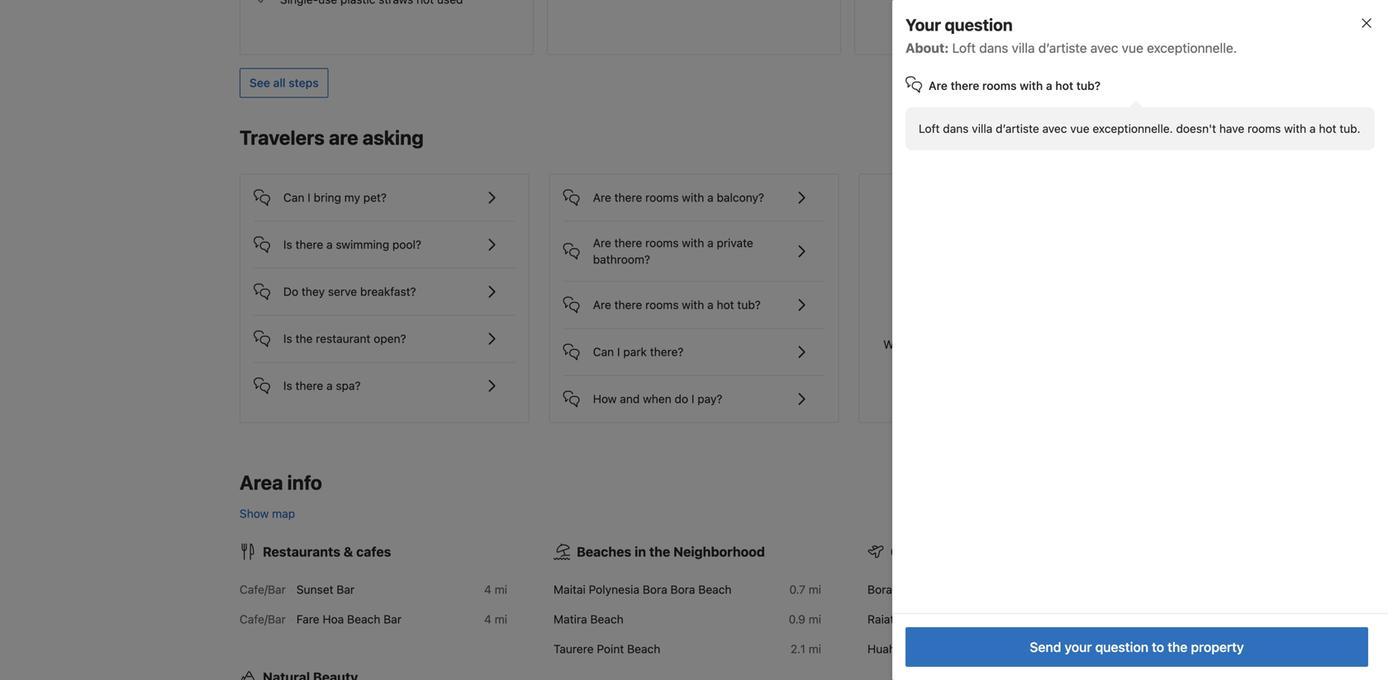 Task type: describe. For each thing, give the bounding box(es) containing it.
mi for matira beach
[[809, 613, 821, 627]]

48
[[1105, 643, 1120, 656]]

how and when do i pay?
[[593, 392, 723, 406]]

pay?
[[698, 392, 723, 406]]

is the restaurant open?
[[283, 332, 406, 346]]

mi left matira at the left of the page
[[495, 613, 507, 627]]

park
[[623, 345, 647, 359]]

do they serve breakfast? button
[[254, 269, 515, 302]]

4 mi for fare hoa beach bar
[[484, 613, 507, 627]]

most
[[1042, 338, 1069, 352]]

your question dialog
[[866, 0, 1388, 681]]

4 for fare hoa beach bar
[[484, 613, 492, 627]]

instant
[[948, 338, 984, 352]]

is for is there a swimming pool?
[[283, 238, 292, 252]]

closest airports
[[891, 544, 995, 560]]

1 vertical spatial the
[[649, 544, 670, 560]]

is there a spa?
[[283, 379, 361, 393]]

send your question to the property
[[1030, 640, 1244, 656]]

0.9 mi
[[789, 613, 821, 627]]

0 vertical spatial airport
[[923, 583, 960, 597]]

rooms for are there rooms with a private bathroom? button
[[645, 236, 679, 250]]

neighborhood
[[673, 544, 765, 560]]

1 vertical spatial d'artiste
[[996, 122, 1039, 136]]

d'artiste inside 'your question about: loft dans villa d'artiste avec vue exceptionnelle.'
[[1038, 40, 1087, 56]]

1 vertical spatial dans
[[943, 122, 969, 136]]

0.9
[[789, 613, 806, 627]]

the inside button
[[1168, 640, 1188, 656]]

question inside button
[[1095, 640, 1149, 656]]

mi for raiatea airport
[[1123, 613, 1135, 627]]

maitai
[[554, 583, 586, 597]]

send
[[1030, 640, 1061, 656]]

your
[[1065, 640, 1092, 656]]

is the restaurant open? button
[[254, 316, 515, 349]]

sunset
[[297, 583, 333, 597]]

see availability
[[1057, 132, 1139, 146]]

is there a spa? button
[[254, 363, 515, 396]]

in
[[635, 544, 646, 560]]

are there rooms with a private bathroom?
[[593, 236, 753, 266]]

can for can i bring my pet?
[[283, 191, 304, 204]]

2 vertical spatial i
[[691, 392, 694, 406]]

there for 'is there a spa?' button
[[295, 379, 323, 393]]

see for see availability
[[1057, 132, 1078, 146]]

all
[[273, 76, 286, 90]]

point
[[597, 643, 624, 656]]

there inside your question dialog
[[951, 79, 979, 93]]

breakfast?
[[360, 285, 416, 299]]

can i park there? button
[[563, 329, 825, 362]]

balcony?
[[717, 191, 764, 204]]

there for are there rooms with a balcony? button
[[614, 191, 642, 204]]

raiatea
[[868, 613, 907, 627]]

questions
[[1072, 338, 1124, 352]]

huahine – fare airport
[[868, 643, 987, 656]]

beach right point
[[627, 643, 660, 656]]

there for are there rooms with a hot tub? button in the top of the page
[[614, 298, 642, 312]]

hoa
[[323, 613, 344, 627]]

can i park there?
[[593, 345, 684, 359]]

restaurants & cafes
[[263, 544, 391, 560]]

hot inside button
[[717, 298, 734, 312]]

1 vertical spatial have
[[904, 338, 929, 352]]

area info
[[240, 471, 322, 495]]

info
[[287, 471, 322, 495]]

matira beach
[[554, 613, 624, 627]]

restaurant
[[316, 332, 371, 346]]

are for are there rooms with a balcony? button
[[593, 191, 611, 204]]

raiatea airport
[[868, 613, 947, 627]]

pool?
[[392, 238, 421, 252]]

0 horizontal spatial vue
[[1070, 122, 1090, 136]]

exceptionnelle. inside 'your question about: loft dans villa d'artiste avec vue exceptionnelle.'
[[1147, 40, 1237, 56]]

how
[[593, 392, 617, 406]]

22
[[1106, 613, 1120, 627]]

cafe/bar for fare hoa beach bar
[[240, 613, 286, 627]]

the inside 'button'
[[295, 332, 313, 346]]

spa?
[[336, 379, 361, 393]]

to inside button
[[1152, 640, 1164, 656]]

doesn't
[[1176, 122, 1216, 136]]

tub? inside your question dialog
[[1076, 79, 1101, 93]]

0 horizontal spatial fare
[[297, 613, 319, 627]]

a inside are there rooms with a private bathroom?
[[707, 236, 714, 250]]

&
[[344, 544, 353, 560]]

travelers are asking
[[240, 126, 424, 149]]

answer
[[987, 338, 1025, 352]]

can i bring my pet? button
[[254, 175, 515, 208]]

is there a swimming pool?
[[283, 238, 421, 252]]

1 vertical spatial villa
[[972, 122, 993, 136]]

4 bora from the left
[[895, 583, 920, 597]]

beach up taurere point beach
[[590, 613, 624, 627]]

with down 'your question about: loft dans villa d'artiste avec vue exceptionnelle.'
[[1020, 79, 1043, 93]]

2.1
[[791, 643, 806, 656]]

a left the "balcony?" in the right of the page
[[707, 191, 714, 204]]

are there rooms with a hot tub? button
[[563, 282, 825, 315]]

1 vertical spatial fare
[[924, 643, 947, 656]]

villa inside 'your question about: loft dans villa d'artiste avec vue exceptionnelle.'
[[1012, 40, 1035, 56]]

with for are there rooms with a balcony? button
[[682, 191, 704, 204]]

2 horizontal spatial hot
[[1319, 122, 1337, 136]]

taurere point beach
[[554, 643, 660, 656]]

do they serve breakfast?
[[283, 285, 416, 299]]

do
[[675, 392, 688, 406]]

mi for maitai polynesia bora bora beach
[[809, 583, 821, 597]]

steps
[[289, 76, 319, 90]]

airports
[[942, 544, 995, 560]]

when
[[643, 392, 672, 406]]

sunset bar
[[297, 583, 355, 597]]

rooms for are there rooms with a balcony? button
[[645, 191, 679, 204]]

do
[[283, 285, 298, 299]]

beaches
[[577, 544, 631, 560]]

tub? inside button
[[737, 298, 761, 312]]

beach right hoa
[[347, 613, 380, 627]]

my
[[344, 191, 360, 204]]

closest
[[891, 544, 939, 560]]

2 bora from the left
[[671, 583, 695, 597]]

are there rooms with a private bathroom? button
[[563, 222, 825, 268]]

see all steps button
[[240, 68, 329, 98]]

your question about: loft dans villa d'artiste avec vue exceptionnelle.
[[906, 15, 1237, 56]]

mi for huahine – fare airport
[[1123, 643, 1135, 656]]

22 mi
[[1106, 613, 1135, 627]]

vue inside 'your question about: loft dans villa d'artiste avec vue exceptionnelle.'
[[1122, 40, 1144, 56]]

a down 'your question about: loft dans villa d'artiste avec vue exceptionnelle.'
[[1046, 79, 1052, 93]]

availability
[[1081, 132, 1139, 146]]

swimming
[[336, 238, 389, 252]]

1 vertical spatial avec
[[1042, 122, 1067, 136]]



Task type: locate. For each thing, give the bounding box(es) containing it.
a left spa?
[[326, 379, 333, 393]]

0 horizontal spatial avec
[[1042, 122, 1067, 136]]

bora up raiatea
[[868, 583, 892, 597]]

huahine
[[868, 643, 912, 656]]

1 vertical spatial can
[[593, 345, 614, 359]]

is down do
[[283, 332, 292, 346]]

with for are there rooms with a hot tub? button in the top of the page
[[682, 298, 704, 312]]

mi left the maitai
[[495, 583, 507, 597]]

0 horizontal spatial to
[[1028, 338, 1039, 352]]

4 mi left matira at the left of the page
[[484, 613, 507, 627]]

cafe/bar left hoa
[[240, 613, 286, 627]]

see left "availability"
[[1057, 132, 1078, 146]]

hot up can i park there? button
[[717, 298, 734, 312]]

1 vertical spatial airport
[[910, 613, 947, 627]]

1 vertical spatial to
[[1152, 640, 1164, 656]]

is for is the restaurant open?
[[283, 332, 292, 346]]

0 vertical spatial are there rooms with a hot tub?
[[929, 79, 1101, 93]]

a left private
[[707, 236, 714, 250]]

1 horizontal spatial see
[[1057, 132, 1078, 146]]

mi right 2.1
[[809, 643, 821, 656]]

have right the doesn't
[[1219, 122, 1245, 136]]

0 vertical spatial bar
[[337, 583, 355, 597]]

with left private
[[682, 236, 704, 250]]

2 vertical spatial hot
[[717, 298, 734, 312]]

i left 'park'
[[617, 345, 620, 359]]

i right do
[[691, 392, 694, 406]]

0 vertical spatial hot
[[1055, 79, 1073, 93]]

can left 'park'
[[593, 345, 614, 359]]

open?
[[374, 332, 406, 346]]

bring
[[314, 191, 341, 204]]

is inside is there a swimming pool? button
[[283, 238, 292, 252]]

1 vertical spatial 4 mi
[[484, 613, 507, 627]]

can inside button
[[593, 345, 614, 359]]

1 vertical spatial are there rooms with a hot tub?
[[593, 298, 761, 312]]

a left swimming
[[326, 238, 333, 252]]

are
[[929, 79, 948, 93], [593, 191, 611, 204], [593, 236, 611, 250], [593, 298, 611, 312]]

see all steps
[[250, 76, 319, 90]]

can inside button
[[283, 191, 304, 204]]

2 4 from the top
[[484, 613, 492, 627]]

0 vertical spatial 4
[[484, 583, 492, 597]]

is up do
[[283, 238, 292, 252]]

see left the all
[[250, 76, 270, 90]]

there inside are there rooms with a balcony? button
[[614, 191, 642, 204]]

2 is from the top
[[283, 332, 292, 346]]

48 mi
[[1105, 643, 1135, 656]]

to right 48 mi
[[1152, 640, 1164, 656]]

can for can i park there?
[[593, 345, 614, 359]]

0.7 mi
[[789, 583, 821, 597]]

rooms for are there rooms with a hot tub? button in the top of the page
[[645, 298, 679, 312]]

property
[[1191, 640, 1244, 656]]

question down 22 mi
[[1095, 640, 1149, 656]]

bora bora airport
[[868, 583, 960, 597]]

fare hoa beach bar
[[297, 613, 402, 627]]

i for bring
[[308, 191, 311, 204]]

i
[[308, 191, 311, 204], [617, 345, 620, 359], [691, 392, 694, 406]]

the left restaurant
[[295, 332, 313, 346]]

0 vertical spatial vue
[[1122, 40, 1144, 56]]

see availability button
[[1047, 124, 1149, 154]]

0 horizontal spatial are there rooms with a hot tub?
[[593, 298, 761, 312]]

0 horizontal spatial can
[[283, 191, 304, 204]]

d'artiste
[[1038, 40, 1087, 56], [996, 122, 1039, 136]]

0 horizontal spatial have
[[904, 338, 929, 352]]

are inside are there rooms with a private bathroom?
[[593, 236, 611, 250]]

2 horizontal spatial i
[[691, 392, 694, 406]]

private
[[717, 236, 753, 250]]

0 vertical spatial avec
[[1091, 40, 1118, 56]]

are there rooms with a hot tub? down 'your question about: loft dans villa d'artiste avec vue exceptionnelle.'
[[929, 79, 1101, 93]]

i inside button
[[617, 345, 620, 359]]

question right "your"
[[945, 15, 1013, 34]]

bar up 'fare hoa beach bar'
[[337, 583, 355, 597]]

2.1 mi
[[791, 643, 821, 656]]

0 horizontal spatial dans
[[943, 122, 969, 136]]

1 horizontal spatial the
[[649, 544, 670, 560]]

your
[[906, 15, 941, 34]]

bora
[[643, 583, 667, 597], [671, 583, 695, 597], [868, 583, 892, 597], [895, 583, 920, 597]]

have inside your question dialog
[[1219, 122, 1245, 136]]

2 4 mi from the top
[[484, 613, 507, 627]]

cafe/bar for sunset bar
[[240, 583, 286, 597]]

area
[[240, 471, 283, 495]]

have left an
[[904, 338, 929, 352]]

about:
[[906, 40, 949, 56]]

they
[[302, 285, 325, 299]]

loft inside 'your question about: loft dans villa d'artiste avec vue exceptionnelle.'
[[952, 40, 976, 56]]

0 vertical spatial dans
[[979, 40, 1008, 56]]

1 vertical spatial see
[[1057, 132, 1078, 146]]

–
[[915, 643, 921, 656]]

1 vertical spatial loft
[[919, 122, 940, 136]]

0 vertical spatial fare
[[297, 613, 319, 627]]

0 horizontal spatial bar
[[337, 583, 355, 597]]

1 vertical spatial is
[[283, 332, 292, 346]]

to left most
[[1028, 338, 1039, 352]]

the left property
[[1168, 640, 1188, 656]]

1 vertical spatial i
[[617, 345, 620, 359]]

with inside are there rooms with a private bathroom?
[[682, 236, 704, 250]]

mi right 22 at the right of the page
[[1123, 613, 1135, 627]]

dans inside 'your question about: loft dans villa d'artiste avec vue exceptionnelle.'
[[979, 40, 1008, 56]]

0 vertical spatial have
[[1219, 122, 1245, 136]]

can i bring my pet?
[[283, 191, 387, 204]]

a inside button
[[326, 238, 333, 252]]

are there rooms with a hot tub? up can i park there? button
[[593, 298, 761, 312]]

0 horizontal spatial villa
[[972, 122, 993, 136]]

are there rooms with a hot tub? inside your question dialog
[[929, 79, 1101, 93]]

1 is from the top
[[283, 238, 292, 252]]

are inside your question dialog
[[929, 79, 948, 93]]

1 4 mi from the top
[[484, 583, 507, 597]]

beach down neighborhood
[[698, 583, 732, 597]]

to
[[1028, 338, 1039, 352], [1152, 640, 1164, 656]]

is inside 'is there a spa?' button
[[283, 379, 292, 393]]

tub? down 'your question about: loft dans villa d'artiste avec vue exceptionnelle.'
[[1076, 79, 1101, 93]]

0 vertical spatial see
[[250, 76, 270, 90]]

tub? down private
[[737, 298, 761, 312]]

1 horizontal spatial fare
[[924, 643, 947, 656]]

question inside 'your question about: loft dans villa d'artiste avec vue exceptionnelle.'
[[945, 15, 1013, 34]]

1 vertical spatial vue
[[1070, 122, 1090, 136]]

0 vertical spatial loft
[[952, 40, 976, 56]]

asking
[[363, 126, 424, 149]]

rooms inside are there rooms with a private bathroom?
[[645, 236, 679, 250]]

restaurants
[[263, 544, 340, 560]]

travelers
[[240, 126, 325, 149]]

is there a swimming pool? button
[[254, 222, 515, 255]]

3 bora from the left
[[868, 583, 892, 597]]

we have an instant answer to most questions
[[883, 338, 1124, 352]]

serve
[[328, 285, 357, 299]]

with up can i park there? button
[[682, 298, 704, 312]]

loft
[[952, 40, 976, 56], [919, 122, 940, 136]]

1 horizontal spatial loft
[[952, 40, 976, 56]]

can
[[283, 191, 304, 204], [593, 345, 614, 359]]

are for are there rooms with a hot tub? button in the top of the page
[[593, 298, 611, 312]]

exceptionnelle. up the doesn't
[[1147, 40, 1237, 56]]

airport
[[923, 583, 960, 597], [910, 613, 947, 627], [950, 643, 987, 656]]

hot
[[1055, 79, 1073, 93], [1319, 122, 1337, 136], [717, 298, 734, 312]]

0 horizontal spatial see
[[250, 76, 270, 90]]

and
[[620, 392, 640, 406]]

1 horizontal spatial hot
[[1055, 79, 1073, 93]]

2 cafe/bar from the top
[[240, 613, 286, 627]]

how and when do i pay? button
[[563, 376, 825, 409]]

beach
[[698, 583, 732, 597], [347, 613, 380, 627], [590, 613, 624, 627], [627, 643, 660, 656]]

beaches in the neighborhood
[[577, 544, 765, 560]]

1 vertical spatial bar
[[384, 613, 402, 627]]

0 vertical spatial the
[[295, 332, 313, 346]]

i for park
[[617, 345, 620, 359]]

a up can i park there? button
[[707, 298, 714, 312]]

mi for taurere point beach
[[809, 643, 821, 656]]

see inside button
[[250, 76, 270, 90]]

villa
[[1012, 40, 1035, 56], [972, 122, 993, 136]]

mi right 48
[[1123, 643, 1135, 656]]

1 horizontal spatial have
[[1219, 122, 1245, 136]]

are
[[329, 126, 358, 149]]

there for are there rooms with a private bathroom? button
[[614, 236, 642, 250]]

4 for sunset bar
[[484, 583, 492, 597]]

1 horizontal spatial bar
[[384, 613, 402, 627]]

airport up huahine – fare airport
[[910, 613, 947, 627]]

are there rooms with a hot tub? inside are there rooms with a hot tub? button
[[593, 298, 761, 312]]

1 vertical spatial question
[[1095, 640, 1149, 656]]

0 vertical spatial is
[[283, 238, 292, 252]]

there inside 'is there a spa?' button
[[295, 379, 323, 393]]

maitai polynesia bora bora beach
[[554, 583, 732, 597]]

hot left "tub."
[[1319, 122, 1337, 136]]

1 vertical spatial exceptionnelle.
[[1093, 122, 1173, 136]]

2 vertical spatial is
[[283, 379, 292, 393]]

there inside are there rooms with a hot tub? button
[[614, 298, 642, 312]]

can left bring on the top left
[[283, 191, 304, 204]]

exceptionnelle. left the doesn't
[[1093, 122, 1173, 136]]

0.7
[[789, 583, 806, 597]]

0 horizontal spatial the
[[295, 332, 313, 346]]

0 vertical spatial can
[[283, 191, 304, 204]]

tub.
[[1340, 122, 1361, 136]]

an
[[932, 338, 945, 352]]

1 horizontal spatial vue
[[1122, 40, 1144, 56]]

mi
[[495, 583, 507, 597], [809, 583, 821, 597], [495, 613, 507, 627], [809, 613, 821, 627], [1123, 613, 1135, 627], [809, 643, 821, 656], [1123, 643, 1135, 656]]

0 vertical spatial tub?
[[1076, 79, 1101, 93]]

fare left hoa
[[297, 613, 319, 627]]

fare right the –
[[924, 643, 947, 656]]

mi right 0.9
[[809, 613, 821, 627]]

bar
[[337, 583, 355, 597], [384, 613, 402, 627]]

pet?
[[363, 191, 387, 204]]

there for is there a swimming pool? button on the top of page
[[295, 238, 323, 252]]

loft right about:
[[952, 40, 976, 56]]

is for is there a spa?
[[283, 379, 292, 393]]

0 vertical spatial villa
[[1012, 40, 1035, 56]]

there
[[951, 79, 979, 93], [614, 191, 642, 204], [614, 236, 642, 250], [295, 238, 323, 252], [614, 298, 642, 312], [295, 379, 323, 393]]

see for see all steps
[[250, 76, 270, 90]]

1 4 from the top
[[484, 583, 492, 597]]

rooms
[[982, 79, 1017, 93], [1248, 122, 1281, 136], [645, 191, 679, 204], [645, 236, 679, 250], [645, 298, 679, 312]]

are there rooms with a balcony? button
[[563, 175, 825, 208]]

3 is from the top
[[283, 379, 292, 393]]

is left spa?
[[283, 379, 292, 393]]

0 horizontal spatial question
[[945, 15, 1013, 34]]

with left "tub."
[[1284, 122, 1307, 136]]

there inside are there rooms with a private bathroom?
[[614, 236, 642, 250]]

mi right 0.7
[[809, 583, 821, 597]]

1 horizontal spatial to
[[1152, 640, 1164, 656]]

bora down beaches in the neighborhood
[[671, 583, 695, 597]]

0 vertical spatial i
[[308, 191, 311, 204]]

we
[[883, 338, 900, 352]]

1 vertical spatial tub?
[[737, 298, 761, 312]]

matira
[[554, 613, 587, 627]]

bora down in
[[643, 583, 667, 597]]

polynesia
[[589, 583, 640, 597]]

1 horizontal spatial i
[[617, 345, 620, 359]]

with up are there rooms with a private bathroom? button
[[682, 191, 704, 204]]

loft dans villa d'artiste avec vue exceptionnelle. doesn't have rooms with a hot tub.
[[919, 122, 1361, 136]]

0 vertical spatial to
[[1028, 338, 1039, 352]]

loft down about:
[[919, 122, 940, 136]]

bora up raiatea airport at the right
[[895, 583, 920, 597]]

hot down 'your question about: loft dans villa d'artiste avec vue exceptionnelle.'
[[1055, 79, 1073, 93]]

are there rooms with a balcony?
[[593, 191, 764, 204]]

0 horizontal spatial i
[[308, 191, 311, 204]]

a left "tub."
[[1310, 122, 1316, 136]]

airport down 'closest airports'
[[923, 583, 960, 597]]

bar right hoa
[[384, 613, 402, 627]]

2 vertical spatial airport
[[950, 643, 987, 656]]

1 vertical spatial cafe/bar
[[240, 613, 286, 627]]

0 vertical spatial cafe/bar
[[240, 583, 286, 597]]

1 horizontal spatial avec
[[1091, 40, 1118, 56]]

cafe/bar left sunset
[[240, 583, 286, 597]]

4 left matira at the left of the page
[[484, 613, 492, 627]]

0 vertical spatial question
[[945, 15, 1013, 34]]

1 vertical spatial 4
[[484, 613, 492, 627]]

2 horizontal spatial the
[[1168, 640, 1188, 656]]

4 mi
[[484, 583, 507, 597], [484, 613, 507, 627]]

is inside is the restaurant open? 'button'
[[283, 332, 292, 346]]

the right in
[[649, 544, 670, 560]]

1 bora from the left
[[643, 583, 667, 597]]

0 horizontal spatial loft
[[919, 122, 940, 136]]

there inside is there a swimming pool? button
[[295, 238, 323, 252]]

2 vertical spatial the
[[1168, 640, 1188, 656]]

cafes
[[356, 544, 391, 560]]

avec inside 'your question about: loft dans villa d'artiste avec vue exceptionnelle.'
[[1091, 40, 1118, 56]]

1 horizontal spatial are there rooms with a hot tub?
[[929, 79, 1101, 93]]

with for are there rooms with a private bathroom? button
[[682, 236, 704, 250]]

avec
[[1091, 40, 1118, 56], [1042, 122, 1067, 136]]

0 vertical spatial 4 mi
[[484, 583, 507, 597]]

4 mi left the maitai
[[484, 583, 507, 597]]

are there rooms with a hot tub?
[[929, 79, 1101, 93], [593, 298, 761, 312]]

0 vertical spatial exceptionnelle.
[[1147, 40, 1237, 56]]

1 cafe/bar from the top
[[240, 583, 286, 597]]

1 horizontal spatial villa
[[1012, 40, 1035, 56]]

1 horizontal spatial dans
[[979, 40, 1008, 56]]

1 vertical spatial hot
[[1319, 122, 1337, 136]]

4 left the maitai
[[484, 583, 492, 597]]

are for are there rooms with a private bathroom? button
[[593, 236, 611, 250]]

0 horizontal spatial hot
[[717, 298, 734, 312]]

1 horizontal spatial tub?
[[1076, 79, 1101, 93]]

airport right the –
[[950, 643, 987, 656]]

see inside button
[[1057, 132, 1078, 146]]

4 mi for sunset bar
[[484, 583, 507, 597]]

0 horizontal spatial tub?
[[737, 298, 761, 312]]

1 horizontal spatial can
[[593, 345, 614, 359]]

have
[[1219, 122, 1245, 136], [904, 338, 929, 352]]

i left bring on the top left
[[308, 191, 311, 204]]

with
[[1020, 79, 1043, 93], [1284, 122, 1307, 136], [682, 191, 704, 204], [682, 236, 704, 250], [682, 298, 704, 312]]

bathroom?
[[593, 253, 650, 266]]

0 vertical spatial d'artiste
[[1038, 40, 1087, 56]]

taurere
[[554, 643, 594, 656]]

1 horizontal spatial question
[[1095, 640, 1149, 656]]

send your question to the property button
[[906, 628, 1368, 668]]



Task type: vqa. For each thing, say whether or not it's contained in the screenshot.
second 4 from the bottom
yes



